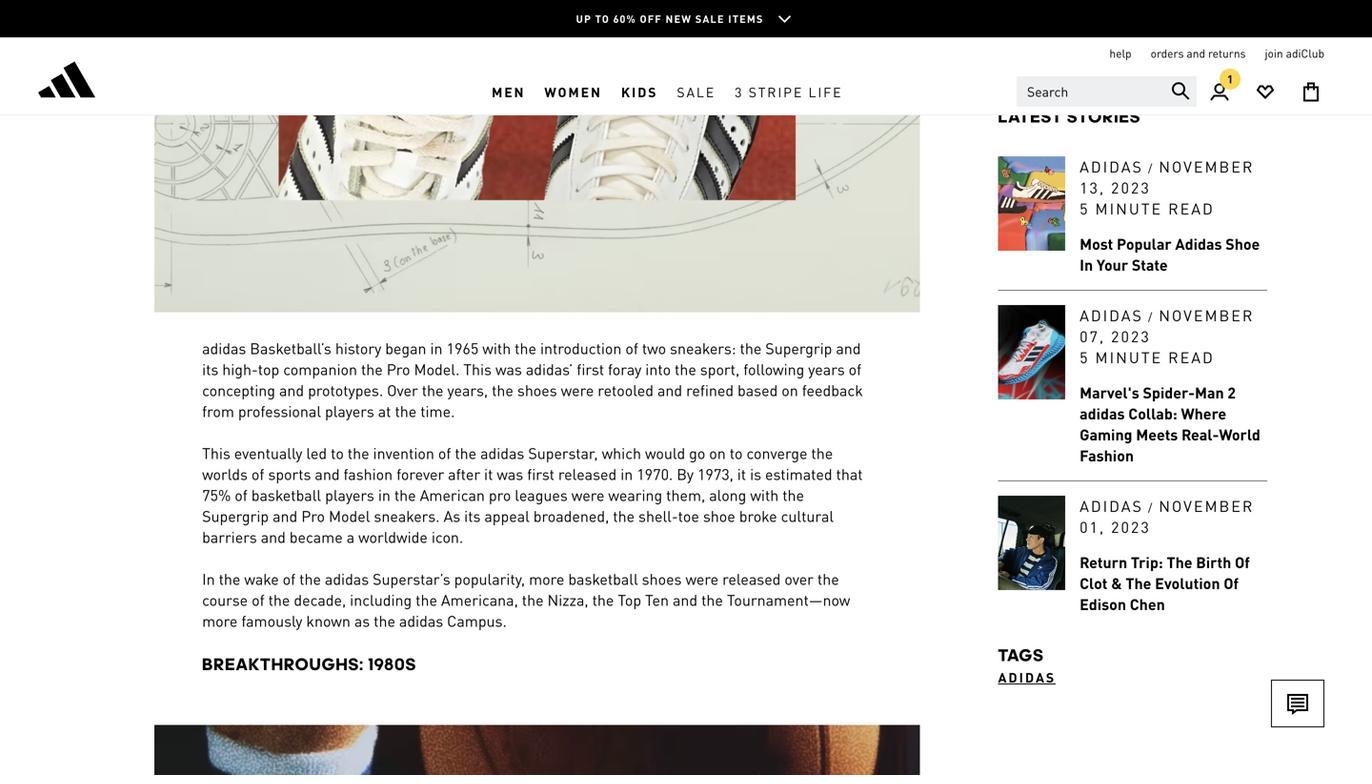 Task type: locate. For each thing, give the bounding box(es) containing it.
0 vertical spatial november
[[1159, 157, 1255, 176]]

the
[[1167, 552, 1193, 572], [1126, 573, 1152, 593]]

and up became on the bottom left of the page
[[273, 506, 298, 526]]

high-
[[222, 360, 258, 379]]

it
[[484, 464, 493, 484], [738, 464, 747, 484]]

1 vertical spatial 2023
[[1112, 327, 1151, 346]]

and right the orders
[[1187, 46, 1206, 61]]

this
[[464, 360, 492, 379], [202, 443, 231, 463]]

in down "which" at the left of the page
[[621, 464, 633, 484]]

released up 'tournament—now'
[[723, 569, 781, 589]]

1 horizontal spatial the
[[1167, 552, 1193, 572]]

1 horizontal spatial to
[[730, 443, 743, 463]]

1 horizontal spatial pro
[[387, 360, 410, 379]]

at
[[378, 401, 391, 421]]

1 vertical spatial was
[[497, 464, 524, 484]]

/ up popular
[[1149, 161, 1155, 175]]

sneakers:
[[670, 339, 737, 358]]

1 2023 from the top
[[1112, 178, 1151, 197]]

minute for 07,
[[1096, 347, 1163, 367]]

read up man
[[1169, 347, 1215, 367]]

with right 1965
[[483, 339, 511, 358]]

and right ten
[[673, 590, 698, 610]]

0 vertical spatial the
[[1167, 552, 1193, 572]]

2023 inside november 13, 2023 5 minute read
[[1112, 178, 1151, 197]]

0 horizontal spatial in
[[378, 485, 391, 505]]

shoes up ten
[[642, 569, 682, 589]]

2 vertical spatial november
[[1159, 496, 1255, 516]]

2023 right 13,
[[1112, 178, 1151, 197]]

professional
[[238, 401, 321, 421]]

2023 inside november 07, 2023 5 minute read
[[1112, 327, 1151, 346]]

minute up marvel's
[[1096, 347, 1163, 367]]

basketball's
[[250, 339, 332, 358]]

the right at
[[395, 401, 417, 421]]

players inside this eventually led to the invention of the adidas superstar, which would go on to converge the worlds of sports and fashion forever after it was first released in 1970. by 1973, it is estimated that 75% of basketball players in the american pro leagues were wearing them, along with the supergrip and pro model sneakers. as its appeal broadened, the shell-toe shoe broke cultural barriers and became a worldwide icon.
[[325, 485, 375, 505]]

1 read from the top
[[1169, 199, 1215, 218]]

2 minute from the top
[[1096, 347, 1163, 367]]

was inside adidas basketball's history began in 1965 with the introduction of two sneakers: the supergrip and its high-top companion the pro model. this was adidas' first foray into the sport, following years of concepting and prototypes. over the years, the shoes were retooled and refined based on feedback from professional players at the time.
[[496, 360, 522, 379]]

2 / from the top
[[1149, 309, 1155, 324]]

minute for 13,
[[1096, 199, 1163, 218]]

on inside this eventually led to the invention of the adidas superstar, which would go on to converge the worlds of sports and fashion forever after it was first released in 1970. by 1973, it is estimated that 75% of basketball players in the american pro leagues were wearing them, along with the supergrip and pro model sneakers. as its appeal broadened, the shell-toe shoe broke cultural barriers and became a worldwide icon.
[[710, 443, 726, 463]]

in inside most popular adidas shoe in your state
[[1080, 255, 1094, 275]]

the right years,
[[492, 381, 514, 400]]

adidas / up 13,
[[1080, 157, 1159, 176]]

more down course
[[202, 611, 238, 631]]

1 vertical spatial on
[[710, 443, 726, 463]]

orders
[[1151, 46, 1184, 61]]

collab:
[[1129, 404, 1178, 423]]

2 5 from the top
[[1080, 347, 1090, 367]]

the up fashion
[[348, 443, 369, 463]]

2 november from the top
[[1159, 306, 1255, 325]]

of
[[1235, 552, 1251, 572], [1224, 573, 1239, 593]]

0 horizontal spatial to
[[331, 443, 344, 463]]

over
[[387, 381, 418, 400]]

adidas / up 07,
[[1080, 306, 1159, 325]]

which
[[602, 443, 642, 463]]

in down most
[[1080, 255, 1094, 275]]

0 horizontal spatial pro
[[301, 506, 325, 526]]

were inside this eventually led to the invention of the adidas superstar, which would go on to converge the worlds of sports and fashion forever after it was first released in 1970. by 1973, it is estimated that 75% of basketball players in the american pro leagues were wearing them, along with the supergrip and pro model sneakers. as its appeal broadened, the shell-toe shoe broke cultural barriers and became a worldwide icon.
[[572, 485, 605, 505]]

forever
[[397, 464, 444, 484]]

1 vertical spatial minute
[[1096, 347, 1163, 367]]

on inside adidas basketball's history began in 1965 with the introduction of two sneakers: the supergrip and its high-top companion the pro model. this was adidas' first foray into the sport, following years of concepting and prototypes. over the years, the shoes were retooled and refined based on feedback from professional players at the time.
[[782, 381, 799, 400]]

led
[[306, 443, 327, 463]]

minute inside november 07, 2023 5 minute read
[[1096, 347, 1163, 367]]

november up "birth"
[[1159, 496, 1255, 516]]

1 vertical spatial sale
[[677, 83, 716, 101]]

the up decade, on the left bottom of page
[[299, 569, 321, 589]]

sale inside the main navigation element
[[677, 83, 716, 101]]

years,
[[448, 381, 488, 400]]

0 vertical spatial supergrip
[[766, 339, 833, 358]]

1 horizontal spatial with
[[751, 485, 779, 505]]

0 vertical spatial 5
[[1080, 199, 1090, 218]]

2
[[1228, 383, 1236, 402]]

1 vertical spatial supergrip
[[202, 506, 269, 526]]

first up leagues
[[527, 464, 555, 484]]

0 horizontal spatial it
[[484, 464, 493, 484]]

0 vertical spatial pro
[[387, 360, 410, 379]]

on down following
[[782, 381, 799, 400]]

1 vertical spatial the
[[1126, 573, 1152, 593]]

3 stripe life link
[[726, 70, 853, 114]]

2 horizontal spatial in
[[621, 464, 633, 484]]

decade,
[[294, 590, 346, 610]]

its
[[202, 360, 219, 379], [464, 506, 481, 526]]

the down the model.
[[422, 381, 444, 400]]

0 vertical spatial /
[[1149, 161, 1155, 175]]

0 vertical spatial basketball
[[251, 485, 321, 505]]

3 / from the top
[[1149, 500, 1155, 515]]

with inside adidas basketball's history began in 1965 with the introduction of two sneakers: the supergrip and its high-top companion the pro model. this was adidas' first foray into the sport, following years of concepting and prototypes. over the years, the shoes were retooled and refined based on feedback from professional players at the time.
[[483, 339, 511, 358]]

/ down state
[[1149, 309, 1155, 324]]

this inside this eventually led to the invention of the adidas superstar, which would go on to converge the worlds of sports and fashion forever after it was first released in 1970. by 1973, it is estimated that 75% of basketball players in the american pro leagues were wearing them, along with the supergrip and pro model sneakers. as its appeal broadened, the shell-toe shoe broke cultural barriers and became a worldwide icon.
[[202, 443, 231, 463]]

worldwide
[[359, 527, 428, 547]]

1 vertical spatial with
[[751, 485, 779, 505]]

november down most popular adidas shoe in your state
[[1159, 306, 1255, 325]]

01,
[[1080, 517, 1106, 537]]

basketball up top
[[569, 569, 638, 589]]

0 vertical spatial released
[[559, 464, 617, 484]]

history of basketball body image 01 image
[[155, 0, 920, 312]]

its left high-
[[202, 360, 219, 379]]

/ up trip:
[[1149, 500, 1155, 515]]

2 adidas / from the top
[[1080, 306, 1159, 325]]

0 vertical spatial shoes
[[518, 381, 557, 400]]

were up broadened,
[[572, 485, 605, 505]]

kids link
[[612, 70, 668, 114]]

of up foray
[[626, 339, 639, 358]]

superstar's
[[373, 569, 451, 589]]

adidas up '01,'
[[1080, 496, 1144, 516]]

read up adidas
[[1169, 199, 1215, 218]]

adidas inside this eventually led to the invention of the adidas superstar, which would go on to converge the worlds of sports and fashion forever after it was first released in 1970. by 1973, it is estimated that 75% of basketball players in the american pro leagues were wearing them, along with the supergrip and pro model sneakers. as its appeal broadened, the shell-toe shoe broke cultural barriers and became a worldwide icon.
[[481, 443, 525, 463]]

including
[[350, 590, 412, 610]]

75%
[[202, 485, 231, 505]]

sport,
[[701, 360, 740, 379]]

prototypes.
[[308, 381, 383, 400]]

shoes down adidas' at top left
[[518, 381, 557, 400]]

in up the model.
[[430, 339, 443, 358]]

2 vertical spatial adidas /
[[1080, 496, 1159, 516]]

0 vertical spatial in
[[430, 339, 443, 358]]

supergrip up following
[[766, 339, 833, 358]]

american
[[420, 485, 485, 505]]

1 vertical spatial were
[[572, 485, 605, 505]]

5 inside november 13, 2023 5 minute read
[[1080, 199, 1090, 218]]

1 vertical spatial this
[[202, 443, 231, 463]]

new
[[666, 12, 692, 25]]

1 vertical spatial in
[[202, 569, 215, 589]]

0 vertical spatial adidas /
[[1080, 157, 1159, 176]]

to right led
[[331, 443, 344, 463]]

0 vertical spatial minute
[[1096, 199, 1163, 218]]

1 horizontal spatial more
[[529, 569, 565, 589]]

on right go
[[710, 443, 726, 463]]

first inside this eventually led to the invention of the adidas superstar, which would go on to converge the worlds of sports and fashion forever after it was first released in 1970. by 1973, it is estimated that 75% of basketball players in the american pro leagues were wearing them, along with the supergrip and pro model sneakers. as its appeal broadened, the shell-toe shoe broke cultural barriers and became a worldwide icon.
[[527, 464, 555, 484]]

read for man
[[1169, 347, 1215, 367]]

as
[[444, 506, 461, 526]]

november down "1" link
[[1159, 157, 1255, 176]]

november inside november 01, 2023
[[1159, 496, 1255, 516]]

were down adidas' at top left
[[561, 381, 594, 400]]

0 horizontal spatial shoes
[[518, 381, 557, 400]]

basketball inside this eventually led to the invention of the adidas superstar, which would go on to converge the worlds of sports and fashion forever after it was first released in 1970. by 1973, it is estimated that 75% of basketball players in the american pro leagues were wearing them, along with the supergrip and pro model sneakers. as its appeal broadened, the shell-toe shoe broke cultural barriers and became a worldwide icon.
[[251, 485, 321, 505]]

2 vertical spatial were
[[686, 569, 719, 589]]

1 vertical spatial read
[[1169, 347, 1215, 367]]

1 vertical spatial first
[[527, 464, 555, 484]]

with
[[483, 339, 511, 358], [751, 485, 779, 505]]

of right 75%
[[235, 485, 248, 505]]

/ for 07,
[[1149, 309, 1155, 324]]

1 vertical spatial /
[[1149, 309, 1155, 324]]

this up years,
[[464, 360, 492, 379]]

gaming
[[1080, 425, 1133, 444]]

0 horizontal spatial this
[[202, 443, 231, 463]]

players up model
[[325, 485, 375, 505]]

companion
[[283, 360, 357, 379]]

read
[[1169, 199, 1215, 218], [1169, 347, 1215, 367]]

cultural
[[781, 506, 834, 526]]

to up 1973,
[[730, 443, 743, 463]]

1 vertical spatial its
[[464, 506, 481, 526]]

0 vertical spatial with
[[483, 339, 511, 358]]

1 horizontal spatial shoes
[[642, 569, 682, 589]]

1 vertical spatial more
[[202, 611, 238, 631]]

was left adidas' at top left
[[496, 360, 522, 379]]

of down eventually
[[252, 464, 264, 484]]

0 vertical spatial read
[[1169, 199, 1215, 218]]

5 for november 07, 2023 5 minute read
[[1080, 347, 1090, 367]]

of right "birth"
[[1235, 552, 1251, 572]]

in up course
[[202, 569, 215, 589]]

1 horizontal spatial this
[[464, 360, 492, 379]]

0 vertical spatial in
[[1080, 255, 1094, 275]]

november
[[1159, 157, 1255, 176], [1159, 306, 1255, 325], [1159, 496, 1255, 516]]

0 horizontal spatial on
[[710, 443, 726, 463]]

1 horizontal spatial on
[[782, 381, 799, 400]]

americana,
[[441, 590, 518, 610]]

sale link
[[668, 70, 726, 114]]

off
[[640, 12, 662, 25]]

1 horizontal spatial in
[[1080, 255, 1094, 275]]

1 vertical spatial november
[[1159, 306, 1255, 325]]

adidas link
[[999, 668, 1056, 687]]

1 adidas / from the top
[[1080, 157, 1159, 176]]

5 inside november 07, 2023 5 minute read
[[1080, 347, 1090, 367]]

2023 inside november 01, 2023
[[1112, 517, 1151, 537]]

5 down 13,
[[1080, 199, 1090, 218]]

the up following
[[740, 339, 762, 358]]

2023 for 01,
[[1112, 517, 1151, 537]]

0 horizontal spatial its
[[202, 360, 219, 379]]

players down prototypes.
[[325, 401, 374, 421]]

to
[[331, 443, 344, 463], [730, 443, 743, 463]]

worlds
[[202, 464, 248, 484]]

time.
[[421, 401, 455, 421]]

november 07, 2023 5 minute read
[[1080, 306, 1255, 367]]

november inside november 13, 2023 5 minute read
[[1159, 157, 1255, 176]]

0 vertical spatial of
[[1235, 552, 1251, 572]]

campus.
[[447, 611, 507, 631]]

2 vertical spatial /
[[1149, 500, 1155, 515]]

the
[[515, 339, 537, 358], [740, 339, 762, 358], [361, 360, 383, 379], [675, 360, 697, 379], [422, 381, 444, 400], [492, 381, 514, 400], [395, 401, 417, 421], [348, 443, 369, 463], [455, 443, 477, 463], [812, 443, 833, 463], [395, 485, 416, 505], [783, 485, 805, 505], [613, 506, 635, 526], [219, 569, 241, 589], [299, 569, 321, 589], [818, 569, 840, 589], [268, 590, 290, 610], [416, 590, 438, 610], [522, 590, 544, 610], [593, 590, 614, 610], [702, 590, 723, 610], [374, 611, 396, 631]]

in down fashion
[[378, 485, 391, 505]]

1 to from the left
[[331, 443, 344, 463]]

0 vertical spatial first
[[577, 360, 604, 379]]

were down toe
[[686, 569, 719, 589]]

ten
[[645, 590, 669, 610]]

known
[[306, 611, 351, 631]]

eventually
[[234, 443, 303, 463]]

1 november from the top
[[1159, 157, 1255, 176]]

of down "birth"
[[1224, 573, 1239, 593]]

1 horizontal spatial first
[[577, 360, 604, 379]]

was up pro
[[497, 464, 524, 484]]

world
[[1220, 425, 1261, 444]]

the down history
[[361, 360, 383, 379]]

0 vertical spatial more
[[529, 569, 565, 589]]

introduction
[[540, 339, 622, 358]]

2 2023 from the top
[[1112, 327, 1151, 346]]

was inside this eventually led to the invention of the adidas superstar, which would go on to converge the worlds of sports and fashion forever after it was first released in 1970. by 1973, it is estimated that 75% of basketball players in the american pro leagues were wearing them, along with the supergrip and pro model sneakers. as its appeal broadened, the shell-toe shoe broke cultural barriers and became a worldwide icon.
[[497, 464, 524, 484]]

sale right new
[[696, 12, 725, 25]]

retooled
[[598, 381, 654, 400]]

0 vertical spatial on
[[782, 381, 799, 400]]

1 vertical spatial adidas /
[[1080, 306, 1159, 325]]

the up evolution at right
[[1167, 552, 1193, 572]]

first
[[577, 360, 604, 379], [527, 464, 555, 484]]

basketball down sports
[[251, 485, 321, 505]]

chen
[[1130, 594, 1166, 614]]

0 horizontal spatial first
[[527, 464, 555, 484]]

of right wake
[[283, 569, 296, 589]]

following
[[744, 360, 805, 379]]

minute
[[1096, 199, 1163, 218], [1096, 347, 1163, 367]]

0 vertical spatial this
[[464, 360, 492, 379]]

1 horizontal spatial it
[[738, 464, 747, 484]]

were inside in the wake of the adidas superstar's popularity, more basketball shoes were released over the course of the decade, including the americana, the nizza, the top ten and the tournament—now more famously known as the adidas campus.
[[686, 569, 719, 589]]

the down wearing
[[613, 506, 635, 526]]

0 horizontal spatial released
[[559, 464, 617, 484]]

0 vertical spatial were
[[561, 381, 594, 400]]

0 horizontal spatial more
[[202, 611, 238, 631]]

and inside orders and returns link
[[1187, 46, 1206, 61]]

pro up became on the bottom left of the page
[[301, 506, 325, 526]]

2 read from the top
[[1169, 347, 1215, 367]]

1 vertical spatial released
[[723, 569, 781, 589]]

this inside adidas basketball's history began in 1965 with the introduction of two sneakers: the supergrip and its high-top companion the pro model. this was adidas' first foray into the sport, following years of concepting and prototypes. over the years, the shoes were retooled and refined based on feedback from professional players at the time.
[[464, 360, 492, 379]]

0 vertical spatial its
[[202, 360, 219, 379]]

1 link
[[1197, 69, 1243, 114]]

3 2023 from the top
[[1112, 517, 1151, 537]]

60%
[[614, 12, 637, 25]]

the down sneakers:
[[675, 360, 697, 379]]

supergrip up barriers
[[202, 506, 269, 526]]

1 minute from the top
[[1096, 199, 1163, 218]]

minute up popular
[[1096, 199, 1163, 218]]

1 vertical spatial basketball
[[569, 569, 638, 589]]

help
[[1110, 46, 1132, 61]]

1 horizontal spatial basketball
[[569, 569, 638, 589]]

1 horizontal spatial released
[[723, 569, 781, 589]]

1 vertical spatial in
[[621, 464, 633, 484]]

adidas
[[1080, 157, 1144, 176], [1080, 306, 1144, 325], [202, 339, 246, 358], [1080, 404, 1125, 423], [481, 443, 525, 463], [1080, 496, 1144, 516], [325, 569, 369, 589], [399, 611, 443, 631], [999, 669, 1056, 686]]

adidas / for 07,
[[1080, 306, 1159, 325]]

minute inside november 13, 2023 5 minute read
[[1096, 199, 1163, 218]]

released down superstar,
[[559, 464, 617, 484]]

by
[[677, 464, 694, 484]]

this up worlds
[[202, 443, 231, 463]]

0 horizontal spatial the
[[1126, 573, 1152, 593]]

orders and returns link
[[1151, 46, 1247, 61]]

the up estimated
[[812, 443, 833, 463]]

read inside november 13, 2023 5 minute read
[[1169, 199, 1215, 218]]

shoe
[[703, 506, 736, 526]]

1 horizontal spatial supergrip
[[766, 339, 833, 358]]

1 vertical spatial pro
[[301, 506, 325, 526]]

&
[[1112, 573, 1123, 593]]

adidas up 07,
[[1080, 306, 1144, 325]]

1 players from the top
[[325, 401, 374, 421]]

1 5 from the top
[[1080, 199, 1090, 218]]

supergrip inside adidas basketball's history began in 1965 with the introduction of two sneakers: the supergrip and its high-top companion the pro model. this was adidas' first foray into the sport, following years of concepting and prototypes. over the years, the shoes were retooled and refined based on feedback from professional players at the time.
[[766, 339, 833, 358]]

Search field
[[1017, 76, 1197, 107]]

1 horizontal spatial in
[[430, 339, 443, 358]]

it up pro
[[484, 464, 493, 484]]

sneakers.
[[374, 506, 440, 526]]

breakthroughs: 1980s
[[202, 654, 417, 674]]

1 / from the top
[[1149, 161, 1155, 175]]

more up nizza,
[[529, 569, 565, 589]]

famously
[[242, 611, 303, 631]]

2023 right '01,'
[[1112, 517, 1151, 537]]

2 players from the top
[[325, 485, 375, 505]]

1 horizontal spatial its
[[464, 506, 481, 526]]

wake
[[244, 569, 279, 589]]

november inside november 07, 2023 5 minute read
[[1159, 306, 1255, 325]]

2023 right 07,
[[1112, 327, 1151, 346]]

0 horizontal spatial in
[[202, 569, 215, 589]]

november 01, 2023
[[1080, 496, 1255, 537]]

became
[[290, 527, 343, 547]]

0 horizontal spatial with
[[483, 339, 511, 358]]

0 vertical spatial 2023
[[1112, 178, 1151, 197]]

5 for november 13, 2023 5 minute read
[[1080, 199, 1090, 218]]

with up broke at bottom right
[[751, 485, 779, 505]]

0 vertical spatial was
[[496, 360, 522, 379]]

evolution
[[1156, 573, 1221, 593]]

toe
[[678, 506, 700, 526]]

adidas up gaming on the right
[[1080, 404, 1125, 423]]

the right & on the right
[[1126, 573, 1152, 593]]

in
[[430, 339, 443, 358], [621, 464, 633, 484], [378, 485, 391, 505]]

0 horizontal spatial supergrip
[[202, 506, 269, 526]]

3 adidas / from the top
[[1080, 496, 1159, 516]]

men link
[[482, 70, 535, 114]]

0 horizontal spatial basketball
[[251, 485, 321, 505]]

first down the introduction
[[577, 360, 604, 379]]

pro up over
[[387, 360, 410, 379]]

of up after
[[438, 443, 451, 463]]

the down superstar's
[[416, 590, 438, 610]]

3 november from the top
[[1159, 496, 1255, 516]]

1 vertical spatial shoes
[[642, 569, 682, 589]]

adidas / up '01,'
[[1080, 496, 1159, 516]]

1 vertical spatial players
[[325, 485, 375, 505]]

0 vertical spatial players
[[325, 401, 374, 421]]

its right as
[[464, 506, 481, 526]]

sale left 3
[[677, 83, 716, 101]]

read inside november 07, 2023 5 minute read
[[1169, 347, 1215, 367]]

in the wake of the adidas superstar's popularity, more basketball shoes were released over the course of the decade, including the americana, the nizza, the top ten and the tournament—now more famously known as the adidas campus.
[[202, 569, 851, 631]]

two
[[642, 339, 666, 358]]

men
[[492, 83, 526, 101]]

it left is
[[738, 464, 747, 484]]

2023 for 13,
[[1112, 178, 1151, 197]]

2 to from the left
[[730, 443, 743, 463]]

2 vertical spatial 2023
[[1112, 517, 1151, 537]]

1 vertical spatial 5
[[1080, 347, 1090, 367]]

most popular adidas shoe in your state link
[[1080, 234, 1261, 275]]



Task type: describe. For each thing, give the bounding box(es) containing it.
history of basketball body image 02 image
[[155, 725, 920, 775]]

november 13, 2023 5 minute read
[[1080, 157, 1255, 218]]

history
[[335, 339, 382, 358]]

pro inside adidas basketball's history began in 1965 with the introduction of two sneakers: the supergrip and its high-top companion the pro model. this was adidas' first foray into the sport, following years of concepting and prototypes. over the years, the shoes were retooled and refined based on feedback from professional players at the time.
[[387, 360, 410, 379]]

foray
[[608, 360, 642, 379]]

return trip: the birth of clot & the evolution of edison chen
[[1080, 552, 1251, 614]]

women
[[545, 83, 602, 101]]

shoes inside adidas basketball's history began in 1965 with the introduction of two sneakers: the supergrip and its high-top companion the pro model. this was adidas' first foray into the sport, following years of concepting and prototypes. over the years, the shoes were retooled and refined based on feedback from professional players at the time.
[[518, 381, 557, 400]]

adidas up decade, on the left bottom of page
[[325, 569, 369, 589]]

with inside this eventually led to the invention of the adidas superstar, which would go on to converge the worlds of sports and fashion forever after it was first released in 1970. by 1973, it is estimated that 75% of basketball players in the american pro leagues were wearing them, along with the supergrip and pro model sneakers. as its appeal broadened, the shell-toe shoe broke cultural barriers and became a worldwide icon.
[[751, 485, 779, 505]]

icon.
[[432, 527, 464, 547]]

2 vertical spatial in
[[378, 485, 391, 505]]

of down wake
[[252, 590, 265, 610]]

shoe
[[1226, 234, 1261, 254]]

state
[[1132, 255, 1169, 275]]

first inside adidas basketball's history began in 1965 with the introduction of two sneakers: the supergrip and its high-top companion the pro model. this was adidas' first foray into the sport, following years of concepting and prototypes. over the years, the shoes were retooled and refined based on feedback from professional players at the time.
[[577, 360, 604, 379]]

and up the "years" in the top of the page
[[836, 339, 861, 358]]

pro inside this eventually led to the invention of the adidas superstar, which would go on to converge the worlds of sports and fashion forever after it was first released in 1970. by 1973, it is estimated that 75% of basketball players in the american pro leagues were wearing them, along with the supergrip and pro model sneakers. as its appeal broadened, the shell-toe shoe broke cultural barriers and became a worldwide icon.
[[301, 506, 325, 526]]

is
[[750, 464, 762, 484]]

0 vertical spatial sale
[[696, 12, 725, 25]]

orders and returns
[[1151, 46, 1247, 61]]

of right the "years" in the top of the page
[[849, 360, 862, 379]]

the right over
[[818, 569, 840, 589]]

barriers
[[202, 527, 257, 547]]

adidas
[[1176, 234, 1223, 254]]

as
[[354, 611, 370, 631]]

course
[[202, 590, 248, 610]]

released inside in the wake of the adidas superstar's popularity, more basketball shoes were released over the course of the decade, including the americana, the nizza, the top ten and the tournament—now more famously known as the adidas campus.
[[723, 569, 781, 589]]

feedback
[[802, 381, 864, 400]]

adidas down tags
[[999, 669, 1056, 686]]

3 stripe life
[[735, 83, 843, 101]]

adidas up 13,
[[1080, 157, 1144, 176]]

shoes inside in the wake of the adidas superstar's popularity, more basketball shoes were released over the course of the decade, including the americana, the nizza, the top ten and the tournament—now more famously known as the adidas campus.
[[642, 569, 682, 589]]

/ for 13,
[[1149, 161, 1155, 175]]

the up the sneakers.
[[395, 485, 416, 505]]

stripe
[[749, 83, 804, 101]]

from
[[202, 401, 234, 421]]

return trip: the birth of clot & the evolution of edison chen link
[[1080, 552, 1251, 614]]

refined
[[686, 381, 734, 400]]

would
[[645, 443, 686, 463]]

and down led
[[315, 464, 340, 484]]

edison
[[1080, 594, 1127, 614]]

return
[[1080, 552, 1128, 572]]

estimated
[[766, 464, 833, 484]]

latest stories
[[999, 106, 1142, 126]]

fashion
[[1080, 446, 1135, 465]]

up to 60% off new sale items
[[576, 12, 764, 25]]

in inside adidas basketball's history began in 1965 with the introduction of two sneakers: the supergrip and its high-top companion the pro model. this was adidas' first foray into the sport, following years of concepting and prototypes. over the years, the shoes were retooled and refined based on feedback from professional players at the time.
[[430, 339, 443, 358]]

2 it from the left
[[738, 464, 747, 484]]

13,
[[1080, 178, 1106, 197]]

adiclub
[[1287, 46, 1325, 61]]

3
[[735, 83, 744, 101]]

into
[[646, 360, 671, 379]]

concepting
[[202, 381, 275, 400]]

join
[[1266, 46, 1284, 61]]

pro
[[489, 485, 511, 505]]

its inside adidas basketball's history began in 1965 with the introduction of two sneakers: the supergrip and its high-top companion the pro model. this was adidas' first foray into the sport, following years of concepting and prototypes. over the years, the shoes were retooled and refined based on feedback from professional players at the time.
[[202, 360, 219, 379]]

along
[[710, 485, 747, 505]]

were inside adidas basketball's history began in 1965 with the introduction of two sneakers: the supergrip and its high-top companion the pro model. this was adidas' first foray into the sport, following years of concepting and prototypes. over the years, the shoes were retooled and refined based on feedback from professional players at the time.
[[561, 381, 594, 400]]

where
[[1182, 404, 1227, 423]]

1 vertical spatial of
[[1224, 573, 1239, 593]]

help link
[[1110, 46, 1132, 61]]

adidas inside marvel's spider-man 2 adidas collab: where gaming meets real-world fashion
[[1080, 404, 1125, 423]]

adidas / for 13,
[[1080, 157, 1159, 176]]

kids
[[621, 83, 658, 101]]

breakthroughs:
[[202, 654, 364, 674]]

the up after
[[455, 443, 477, 463]]

adidas down superstar's
[[399, 611, 443, 631]]

join adiclub
[[1266, 46, 1325, 61]]

and left became on the bottom left of the page
[[261, 527, 286, 547]]

nizza,
[[548, 590, 589, 610]]

supergrip inside this eventually led to the invention of the adidas superstar, which would go on to converge the worlds of sports and fashion forever after it was first released in 1970. by 1973, it is estimated that 75% of basketball players in the american pro leagues were wearing them, along with the supergrip and pro model sneakers. as its appeal broadened, the shell-toe shoe broke cultural barriers and became a worldwide icon.
[[202, 506, 269, 526]]

the left top
[[593, 590, 614, 610]]

the up adidas' at top left
[[515, 339, 537, 358]]

clot
[[1080, 573, 1108, 593]]

that
[[837, 464, 863, 484]]

the left nizza,
[[522, 590, 544, 610]]

and down into
[[658, 381, 683, 400]]

model.
[[414, 360, 460, 379]]

up
[[576, 12, 592, 25]]

real-
[[1182, 425, 1220, 444]]

marvel's spider-man 2 adidas collab: where gaming meets real-world fashion
[[1080, 383, 1261, 465]]

leagues
[[515, 485, 568, 505]]

life
[[809, 83, 843, 101]]

after
[[448, 464, 481, 484]]

released inside this eventually led to the invention of the adidas superstar, which would go on to converge the worlds of sports and fashion forever after it was first released in 1970. by 1973, it is estimated that 75% of basketball players in the american pro leagues were wearing them, along with the supergrip and pro model sneakers. as its appeal broadened, the shell-toe shoe broke cultural barriers and became a worldwide icon.
[[559, 464, 617, 484]]

items
[[729, 12, 764, 25]]

the down including
[[374, 611, 396, 631]]

fashion
[[344, 464, 393, 484]]

most
[[1080, 234, 1114, 254]]

stories
[[1068, 106, 1142, 126]]

over
[[785, 569, 814, 589]]

the right ten
[[702, 590, 723, 610]]

the up famously
[[268, 590, 290, 610]]

converge
[[747, 443, 808, 463]]

1970.
[[637, 464, 673, 484]]

most popular adidas shoe in your state
[[1080, 234, 1261, 275]]

basketball inside in the wake of the adidas superstar's popularity, more basketball shoes were released over the course of the decade, including the americana, the nizza, the top ten and the tournament—now more famously known as the adidas campus.
[[569, 569, 638, 589]]

the up course
[[219, 569, 241, 589]]

marvel's
[[1080, 383, 1140, 402]]

2023 for 07,
[[1112, 327, 1151, 346]]

top
[[618, 590, 642, 610]]

the down estimated
[[783, 485, 805, 505]]

and inside in the wake of the adidas superstar's popularity, more basketball shoes were released over the course of the decade, including the americana, the nizza, the top ten and the tournament—now more famously known as the adidas campus.
[[673, 590, 698, 610]]

november for november 13, 2023
[[1159, 157, 1255, 176]]

main navigation element
[[327, 70, 1008, 114]]

marvel's spider-man 2 adidas collab: where gaming meets real-world fashion link
[[1080, 383, 1261, 465]]

in inside in the wake of the adidas superstar's popularity, more basketball shoes were released over the course of the decade, including the americana, the nizza, the top ten and the tournament—now more famously known as the adidas campus.
[[202, 569, 215, 589]]

and up professional
[[279, 381, 304, 400]]

1980s
[[368, 654, 417, 674]]

november for november 07, 2023
[[1159, 306, 1255, 325]]

meets
[[1137, 425, 1179, 444]]

top
[[258, 360, 280, 379]]

birth
[[1197, 552, 1232, 572]]

1
[[1228, 72, 1234, 86]]

its inside this eventually led to the invention of the adidas superstar, which would go on to converge the worlds of sports and fashion forever after it was first released in 1970. by 1973, it is estimated that 75% of basketball players in the american pro leagues were wearing them, along with the supergrip and pro model sneakers. as its appeal broadened, the shell-toe shoe broke cultural barriers and became a worldwide icon.
[[464, 506, 481, 526]]

women link
[[535, 70, 612, 114]]

players inside adidas basketball's history began in 1965 with the introduction of two sneakers: the supergrip and its high-top companion the pro model. this was adidas' first foray into the sport, following years of concepting and prototypes. over the years, the shoes were retooled and refined based on feedback from professional players at the time.
[[325, 401, 374, 421]]

spider-
[[1144, 383, 1195, 402]]

read for adidas
[[1169, 199, 1215, 218]]

latest
[[999, 106, 1063, 126]]

1 it from the left
[[484, 464, 493, 484]]

a
[[347, 527, 355, 547]]

adidas inside adidas basketball's history began in 1965 with the introduction of two sneakers: the supergrip and its high-top companion the pro model. this was adidas' first foray into the sport, following years of concepting and prototypes. over the years, the shoes were retooled and refined based on feedback from professional players at the time.
[[202, 339, 246, 358]]



Task type: vqa. For each thing, say whether or not it's contained in the screenshot.
what to the right
no



